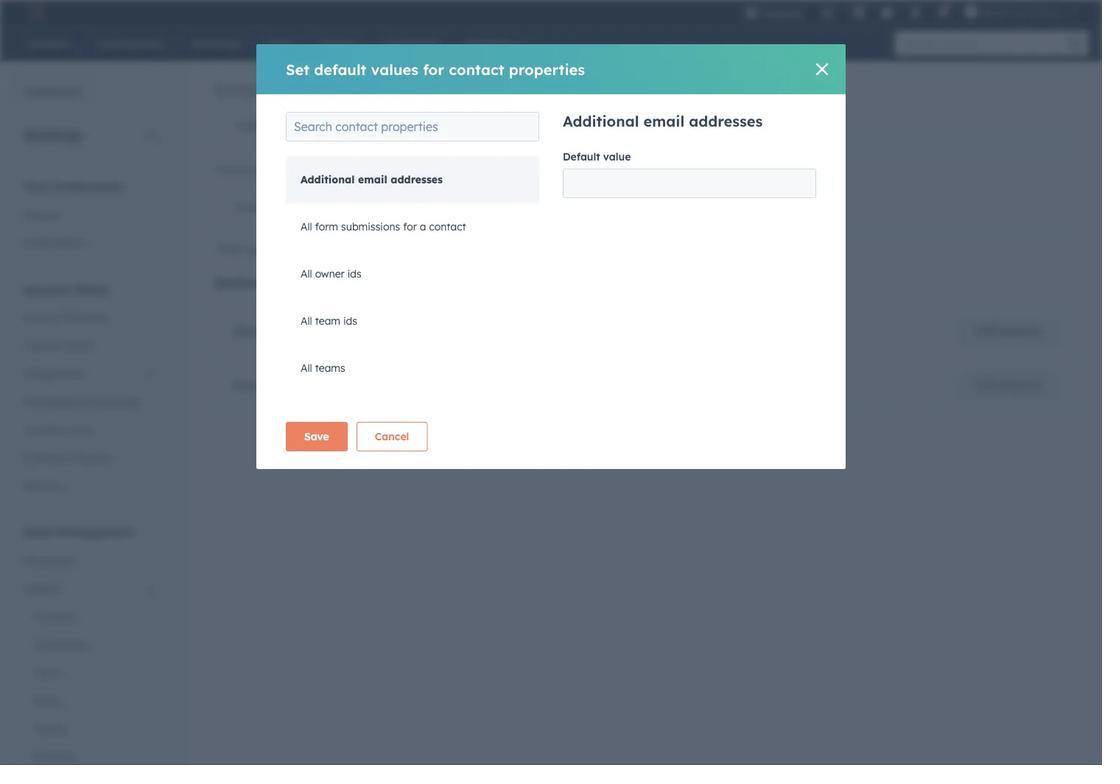 Task type: describe. For each thing, give the bounding box(es) containing it.
form
[[315, 220, 338, 233]]

default for default value
[[563, 150, 601, 163]]

for for a
[[403, 220, 417, 233]]

integrations button
[[15, 360, 165, 388]]

integrations
[[24, 367, 84, 380]]

choose
[[214, 164, 251, 177]]

upgrade
[[762, 7, 803, 19]]

close image
[[817, 63, 828, 75]]

default values for email personalization
[[214, 273, 511, 292]]

contacts link
[[15, 603, 165, 631]]

upgrade image
[[745, 7, 759, 20]]

companies link
[[15, 631, 165, 659]]

setup
[[75, 282, 109, 297]]

properties link
[[15, 547, 165, 575]]

tracking code
[[24, 423, 93, 436]]

marketplace
[[24, 395, 84, 408]]

edit defaults button for company property defaults
[[959, 371, 1061, 400]]

search button
[[1061, 31, 1089, 56]]

email
[[214, 78, 261, 100]]

0 horizontal spatial addresses
[[391, 173, 443, 186]]

contact
[[233, 324, 279, 339]]

notifications
[[24, 236, 87, 249]]

double
[[348, 119, 383, 132]]

Default value text field
[[563, 169, 817, 198]]

all for all owner ids
[[301, 268, 312, 280]]

dashboard link
[[0, 78, 91, 107]]

account for account setup
[[24, 282, 71, 297]]

data
[[272, 164, 295, 177]]

configuration link
[[215, 108, 327, 144]]

should
[[572, 164, 604, 177]]

customize
[[488, 164, 537, 177]]

all teams
[[301, 362, 346, 375]]

rss date and times
[[428, 202, 524, 215]]

properties
[[24, 555, 73, 568]]

tickets link
[[15, 715, 165, 743]]

your preferences
[[24, 179, 123, 193]]

leads link
[[15, 659, 165, 687]]

defaults
[[66, 311, 107, 324]]

settings image
[[909, 7, 922, 20]]

date
[[450, 202, 473, 215]]

teams
[[64, 339, 95, 352]]

Search HubSpot search field
[[896, 31, 1076, 56]]

your
[[24, 179, 51, 193]]

account setup element
[[15, 281, 165, 500]]

privacy & consent
[[24, 451, 112, 464]]

default value
[[563, 150, 631, 163]]

types
[[628, 119, 656, 132]]

opt-
[[386, 119, 406, 132]]

search image
[[1069, 37, 1082, 50]]

you
[[298, 164, 316, 177]]

applied
[[320, 243, 356, 256]]

account defaults link
[[15, 304, 165, 332]]

want
[[319, 164, 343, 177]]

studios
[[1029, 6, 1063, 18]]

company
[[233, 378, 289, 393]]

times
[[497, 202, 524, 215]]

edit defaults for contact property defaults
[[978, 325, 1042, 338]]

your preferences element
[[15, 178, 165, 257]]

data
[[24, 525, 53, 540]]

default for default values for email personalization
[[214, 273, 269, 292]]

contacts
[[32, 611, 76, 624]]

types.
[[416, 243, 445, 256]]

subscription types link
[[543, 108, 677, 144]]

users & teams
[[24, 339, 95, 352]]

edit for contact property defaults
[[978, 325, 998, 338]]

cancel
[[375, 430, 409, 443]]

security link
[[15, 472, 165, 500]]

navigation for email
[[214, 108, 760, 144]]

ids for all team ids
[[343, 315, 358, 328]]

all for all form submissions for a contact
[[301, 220, 312, 233]]

tara schultz image
[[965, 5, 978, 18]]

code
[[68, 423, 93, 436]]

apoptosis studios
[[981, 6, 1063, 18]]

how
[[540, 164, 560, 177]]

calling icon button
[[815, 1, 840, 23]]

double opt-in link
[[327, 108, 435, 144]]

general link
[[15, 201, 165, 229]]

property for contact
[[283, 324, 335, 339]]

subscriptions link
[[435, 108, 543, 144]]

data management element
[[15, 524, 165, 766]]

all
[[372, 243, 383, 256]]

deals link
[[15, 687, 165, 715]]

these settings will be applied to all email types.
[[214, 243, 445, 256]]

team
[[315, 315, 341, 328]]

deals
[[32, 695, 60, 708]]

account setup
[[24, 282, 109, 297]]

teams
[[315, 362, 346, 375]]

settings link
[[900, 0, 931, 24]]

0 vertical spatial in
[[406, 119, 415, 132]]

privacy & consent link
[[15, 444, 165, 472]]

& for users
[[54, 339, 61, 352]]

account defaults
[[24, 311, 107, 324]]

notifications button
[[931, 0, 956, 24]]

hubspot image
[[27, 3, 44, 21]]

users
[[24, 339, 51, 352]]

all form submissions for a contact
[[301, 220, 466, 233]]

to for applied
[[359, 243, 369, 256]]

subscription
[[564, 119, 625, 132]]

Search contact properties search field
[[286, 112, 540, 142]]

emails
[[432, 164, 464, 177]]

dashboard
[[24, 86, 81, 98]]

footer
[[235, 202, 267, 215]]



Task type: vqa. For each thing, say whether or not it's contained in the screenshot.
bottommost &
yes



Task type: locate. For each thing, give the bounding box(es) containing it.
management
[[56, 525, 134, 540]]

contact
[[449, 60, 505, 79], [429, 220, 466, 233]]

settings
[[245, 243, 284, 256]]

tracking up default value text box
[[698, 119, 739, 132]]

all for all team ids
[[301, 315, 312, 328]]

2 edit defaults from the top
[[978, 379, 1042, 392]]

downloads
[[87, 395, 141, 408]]

edit for company property defaults
[[978, 379, 998, 392]]

account for account defaults
[[24, 311, 63, 324]]

for left a on the top left of the page
[[403, 220, 417, 233]]

2 edit from the top
[[978, 379, 998, 392]]

1 edit defaults button from the top
[[959, 317, 1061, 346]]

for
[[423, 60, 444, 79], [403, 220, 417, 233], [325, 273, 346, 292]]

marketplace downloads link
[[15, 388, 165, 416]]

1 vertical spatial to
[[359, 243, 369, 256]]

& for privacy
[[62, 451, 70, 464]]

1 horizontal spatial additional email addresses
[[563, 112, 763, 130]]

ids for all owner ids
[[348, 268, 362, 280]]

2 navigation from the top
[[214, 191, 1079, 227]]

1 navigation from the top
[[214, 108, 760, 144]]

1 vertical spatial &
[[62, 451, 70, 464]]

navigation containing configuration
[[214, 108, 760, 144]]

for for contact
[[423, 60, 444, 79]]

& right the users
[[54, 339, 61, 352]]

0 vertical spatial values
[[371, 60, 419, 79]]

addresses up "rss" on the left top
[[391, 173, 443, 186]]

navigation up customize
[[214, 108, 760, 144]]

0 vertical spatial edit defaults
[[978, 325, 1042, 338]]

0 vertical spatial edit
[[978, 325, 998, 338]]

1 horizontal spatial &
[[62, 451, 70, 464]]

1 vertical spatial for
[[403, 220, 417, 233]]

1 all from the top
[[301, 220, 312, 233]]

users & teams link
[[15, 332, 165, 360]]

1 horizontal spatial addresses
[[689, 112, 763, 130]]

account up the users
[[24, 311, 63, 324]]

in left your
[[396, 164, 405, 177]]

1 vertical spatial tracking
[[24, 423, 65, 436]]

1 horizontal spatial to
[[359, 243, 369, 256]]

apoptosis studios button
[[956, 0, 1085, 24]]

0 horizontal spatial to
[[345, 164, 356, 177]]

marketplace downloads
[[24, 395, 141, 408]]

personalization link
[[288, 191, 408, 226]]

these
[[214, 243, 243, 256]]

objects
[[24, 583, 61, 596]]

1 vertical spatial property
[[293, 378, 345, 393]]

all owner ids
[[301, 268, 362, 280]]

navigation containing footer
[[214, 191, 1079, 227]]

in up your
[[406, 119, 415, 132]]

to left all
[[359, 243, 369, 256]]

cancel button
[[357, 422, 428, 452]]

1 vertical spatial contact
[[429, 220, 466, 233]]

3 all from the top
[[301, 315, 312, 328]]

navigation down look.
[[214, 191, 1079, 227]]

1 horizontal spatial in
[[406, 119, 415, 132]]

rss date and times link
[[408, 191, 545, 226]]

tickets
[[32, 723, 66, 736]]

double opt-in
[[348, 119, 415, 132]]

1 vertical spatial account
[[24, 311, 63, 324]]

consent
[[72, 451, 112, 464]]

help button
[[875, 0, 900, 24]]

be
[[305, 243, 317, 256]]

general
[[24, 208, 61, 221]]

account
[[24, 282, 71, 297], [24, 311, 63, 324]]

default up should
[[563, 150, 601, 163]]

values down will
[[273, 273, 321, 292]]

0 vertical spatial edit defaults button
[[959, 317, 1061, 346]]

1 edit defaults from the top
[[978, 325, 1042, 338]]

save
[[304, 430, 329, 443]]

products link
[[15, 743, 165, 766]]

value
[[604, 150, 631, 163]]

0 vertical spatial to
[[345, 164, 356, 177]]

4 all from the top
[[301, 362, 312, 375]]

account up account defaults
[[24, 282, 71, 297]]

1 vertical spatial in
[[396, 164, 405, 177]]

contact down "rss" on the left top
[[429, 220, 466, 233]]

data management
[[24, 525, 134, 540]]

contact up subscriptions
[[449, 60, 505, 79]]

1 vertical spatial additional
[[301, 173, 355, 186]]

property down "all teams"
[[293, 378, 345, 393]]

preferences
[[54, 179, 123, 193]]

values
[[371, 60, 419, 79], [273, 273, 321, 292]]

default down these
[[214, 273, 269, 292]]

1 account from the top
[[24, 282, 71, 297]]

save button
[[286, 422, 348, 452]]

marketplaces image
[[853, 7, 866, 20]]

default
[[314, 60, 367, 79]]

hubspot link
[[18, 3, 55, 21]]

0 horizontal spatial in
[[396, 164, 405, 177]]

0 vertical spatial account
[[24, 282, 71, 297]]

0 horizontal spatial default
[[214, 273, 269, 292]]

0 vertical spatial additional email addresses
[[563, 112, 763, 130]]

help image
[[881, 7, 894, 20]]

1 vertical spatial additional email addresses
[[301, 173, 443, 186]]

and right date
[[476, 202, 494, 215]]

0 vertical spatial &
[[54, 339, 61, 352]]

will
[[287, 243, 302, 256]]

additional email addresses up value
[[563, 112, 763, 130]]

calling icon image
[[821, 7, 835, 21]]

rss
[[428, 202, 448, 215]]

addresses up default value text box
[[689, 112, 763, 130]]

values right default
[[371, 60, 419, 79]]

it
[[563, 164, 569, 177]]

2 vertical spatial for
[[325, 273, 346, 292]]

edit defaults button for contact property defaults
[[959, 317, 1061, 346]]

navigation for choose the data you want to display in your emails and customize how it should look.
[[214, 191, 1079, 227]]

tracking for tracking code
[[24, 423, 65, 436]]

tracking for tracking
[[698, 119, 739, 132]]

2 account from the top
[[24, 311, 63, 324]]

notifications link
[[15, 229, 165, 257]]

0 vertical spatial contact
[[449, 60, 505, 79]]

additional up default value
[[563, 112, 639, 130]]

company property defaults
[[233, 378, 396, 393]]

all up company property defaults
[[301, 362, 312, 375]]

1 vertical spatial default
[[214, 273, 269, 292]]

0 vertical spatial navigation
[[214, 108, 760, 144]]

1 vertical spatial edit defaults
[[978, 379, 1042, 392]]

dialog
[[257, 44, 846, 470]]

1 horizontal spatial for
[[403, 220, 417, 233]]

all left owner
[[301, 268, 312, 280]]

& right privacy
[[62, 451, 70, 464]]

configuration
[[236, 119, 306, 132]]

1 vertical spatial values
[[273, 273, 321, 292]]

your
[[407, 164, 429, 177]]

additional up personalization
[[301, 173, 355, 186]]

choose the data you want to display in your emails and customize how it should look.
[[214, 164, 629, 177]]

tracking
[[698, 119, 739, 132], [24, 423, 65, 436]]

1 vertical spatial addresses
[[391, 173, 443, 186]]

privacy
[[24, 451, 59, 464]]

contact property defaults
[[233, 324, 386, 339]]

menu
[[736, 0, 1085, 29]]

property up "all teams"
[[283, 324, 335, 339]]

1 horizontal spatial tracking
[[698, 119, 739, 132]]

0 vertical spatial property
[[283, 324, 335, 339]]

0 vertical spatial tracking
[[698, 119, 739, 132]]

all left the team
[[301, 315, 312, 328]]

1 edit from the top
[[978, 325, 998, 338]]

look.
[[607, 164, 629, 177]]

footer link
[[214, 191, 288, 226]]

0 horizontal spatial additional
[[301, 173, 355, 186]]

ids right the team
[[343, 315, 358, 328]]

for up 'search contact properties' search box
[[423, 60, 444, 79]]

to
[[345, 164, 356, 177], [359, 243, 369, 256]]

0 horizontal spatial additional email addresses
[[301, 173, 443, 186]]

2 edit defaults button from the top
[[959, 371, 1061, 400]]

all left form
[[301, 220, 312, 233]]

companies
[[32, 639, 87, 652]]

additional email addresses up personalization
[[301, 173, 443, 186]]

2 all from the top
[[301, 268, 312, 280]]

1 horizontal spatial additional
[[563, 112, 639, 130]]

1 horizontal spatial values
[[371, 60, 419, 79]]

0 horizontal spatial for
[[325, 273, 346, 292]]

personalization
[[396, 273, 511, 292]]

2 horizontal spatial for
[[423, 60, 444, 79]]

in
[[406, 119, 415, 132], [396, 164, 405, 177]]

edit defaults button
[[959, 317, 1061, 346], [959, 371, 1061, 400]]

addresses
[[689, 112, 763, 130], [391, 173, 443, 186]]

0 vertical spatial and
[[466, 164, 485, 177]]

0 vertical spatial addresses
[[689, 112, 763, 130]]

all for all teams
[[301, 362, 312, 375]]

0 horizontal spatial values
[[273, 273, 321, 292]]

subscriptions
[[457, 119, 522, 132]]

0 vertical spatial ids
[[348, 268, 362, 280]]

objects button
[[15, 575, 165, 603]]

defaults
[[338, 324, 386, 339], [1001, 325, 1042, 338], [349, 378, 396, 393], [1001, 379, 1042, 392]]

subscription types
[[564, 119, 656, 132]]

1 vertical spatial navigation
[[214, 191, 1079, 227]]

tracking inside account setup element
[[24, 423, 65, 436]]

ids right owner
[[348, 268, 362, 280]]

0 horizontal spatial tracking
[[24, 423, 65, 436]]

and right emails
[[466, 164, 485, 177]]

1 vertical spatial edit defaults button
[[959, 371, 1061, 400]]

for down applied
[[325, 273, 346, 292]]

notifications image
[[937, 7, 950, 20]]

products
[[32, 751, 76, 764]]

leads
[[32, 667, 62, 680]]

to for want
[[345, 164, 356, 177]]

the
[[254, 164, 269, 177]]

0 vertical spatial default
[[563, 150, 601, 163]]

set
[[286, 60, 310, 79]]

edit
[[978, 325, 998, 338], [978, 379, 998, 392]]

personalization
[[308, 202, 387, 215]]

dialog containing set default values for contact properties
[[257, 44, 846, 470]]

set default values for contact properties
[[286, 60, 585, 79]]

edit defaults for company property defaults
[[978, 379, 1042, 392]]

1 vertical spatial ids
[[343, 315, 358, 328]]

default
[[563, 150, 601, 163], [214, 273, 269, 292]]

tracking up privacy
[[24, 423, 65, 436]]

1 horizontal spatial default
[[563, 150, 601, 163]]

0 vertical spatial additional
[[563, 112, 639, 130]]

apoptosis
[[981, 6, 1026, 18]]

menu containing apoptosis studios
[[736, 0, 1085, 29]]

navigation
[[214, 108, 760, 144], [214, 191, 1079, 227]]

marketplaces button
[[844, 0, 875, 24]]

0 vertical spatial for
[[423, 60, 444, 79]]

0 horizontal spatial &
[[54, 339, 61, 352]]

1 vertical spatial and
[[476, 202, 494, 215]]

property for company
[[293, 378, 345, 393]]

to right want
[[345, 164, 356, 177]]

1 vertical spatial edit
[[978, 379, 998, 392]]



